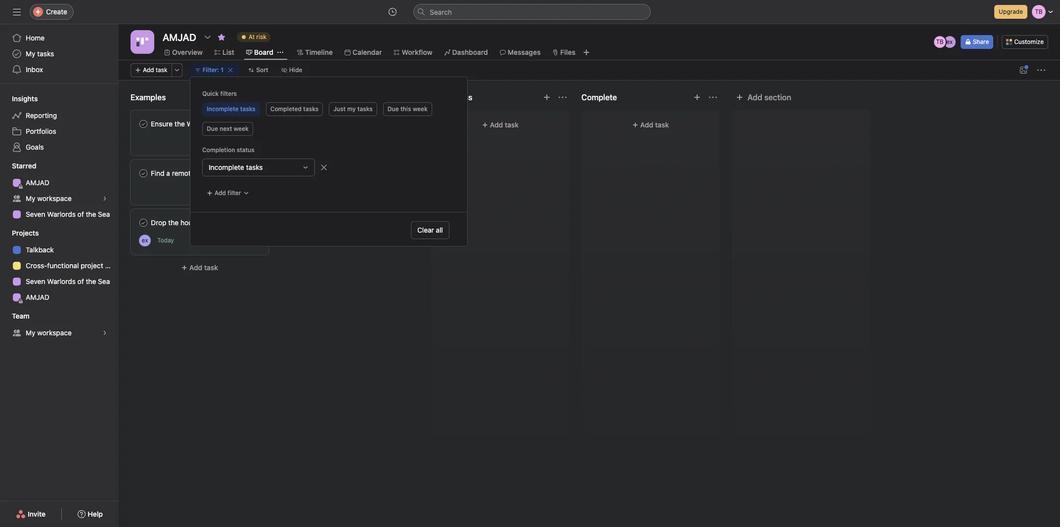 Task type: describe. For each thing, give the bounding box(es) containing it.
status
[[237, 146, 255, 154]]

at risk
[[249, 33, 267, 41]]

add filter
[[215, 189, 241, 197]]

completed image for find
[[138, 168, 149, 180]]

functional
[[47, 262, 79, 270]]

filter
[[228, 189, 241, 197]]

witch
[[187, 120, 205, 128]]

completed tasks
[[270, 105, 319, 113]]

just
[[334, 105, 346, 113]]

completed
[[270, 105, 302, 113]]

share button
[[961, 35, 994, 49]]

see details, my workspace image for my workspace link in the teams element
[[102, 330, 108, 336]]

portfolios
[[26, 127, 56, 136]]

timeline link
[[297, 47, 333, 58]]

completed image
[[138, 118, 149, 130]]

upgrade button
[[995, 5, 1028, 19]]

remove from starred image
[[218, 33, 226, 41]]

find a remote house
[[151, 169, 216, 178]]

cross-functional project plan link
[[6, 258, 119, 274]]

cross-functional project plan
[[26, 262, 119, 270]]

1
[[221, 66, 224, 74]]

reporting link
[[6, 108, 113, 124]]

due for due this week
[[388, 105, 399, 113]]

0 vertical spatial ex
[[947, 38, 953, 46]]

remove image
[[320, 164, 328, 172]]

in progress
[[431, 93, 473, 102]]

tasks right completed
[[303, 105, 319, 113]]

overview
[[172, 48, 203, 56]]

sort button
[[244, 63, 273, 77]]

filter: 1 button
[[190, 63, 240, 77]]

filter: 1
[[203, 66, 224, 74]]

board
[[254, 48, 274, 56]]

due next week
[[207, 125, 249, 133]]

week for due next week
[[234, 125, 249, 133]]

help
[[88, 511, 103, 519]]

incomplete inside button
[[207, 105, 239, 113]]

overview link
[[164, 47, 203, 58]]

add inside popup button
[[215, 189, 226, 197]]

warlords for amjad
[[47, 210, 76, 219]]

my
[[347, 105, 356, 113]]

workflow
[[402, 48, 433, 56]]

teams element
[[0, 308, 119, 343]]

list link
[[215, 47, 234, 58]]

add section button
[[732, 89, 796, 106]]

help button
[[71, 506, 109, 524]]

insights button
[[0, 94, 38, 104]]

the left witch
[[175, 120, 185, 128]]

completed checkbox for ensure
[[138, 118, 149, 130]]

customize
[[1015, 38, 1044, 46]]

projects
[[12, 229, 39, 237]]

completed image for drop
[[138, 217, 149, 229]]

just my tasks
[[334, 105, 373, 113]]

add task image for complete
[[694, 94, 702, 101]]

history image
[[389, 8, 397, 16]]

tb
[[937, 38, 944, 46]]

sea for amjad
[[98, 210, 110, 219]]

tasks inside global element
[[37, 49, 54, 58]]

clear all button
[[411, 222, 450, 239]]

ensure the witch is of the west
[[151, 120, 251, 128]]

list
[[223, 48, 234, 56]]

workspace for my workspace link in the teams element
[[37, 329, 72, 337]]

amjad link inside starred element
[[6, 175, 113, 191]]

my workspace link inside starred element
[[6, 191, 113, 207]]

workspace for my workspace link in starred element
[[37, 194, 72, 203]]

at risk button
[[232, 30, 275, 44]]

all
[[436, 226, 443, 235]]

filters
[[220, 90, 237, 97]]

inbox link
[[6, 62, 113, 78]]

add filter button
[[202, 187, 254, 200]]

add task image for examples
[[242, 94, 250, 101]]

my workspace inside the teams element
[[26, 329, 72, 337]]

ex button
[[139, 235, 151, 247]]

board link
[[246, 47, 274, 58]]

west
[[235, 120, 251, 128]]

Completed checkbox
[[138, 168, 149, 180]]

board image
[[137, 36, 148, 48]]

cross-
[[26, 262, 47, 270]]

project
[[81, 262, 103, 270]]

0 vertical spatial of
[[214, 120, 221, 128]]

completion
[[202, 146, 235, 154]]

workflow link
[[394, 47, 433, 58]]

a
[[166, 169, 170, 178]]

incomplete inside dropdown button
[[209, 163, 244, 172]]

the inside projects element
[[86, 278, 96, 286]]

my for my workspace link in the teams element
[[26, 329, 35, 337]]

my tasks link
[[6, 46, 113, 62]]

quick filters
[[202, 90, 237, 97]]

sea for talkback
[[98, 278, 110, 286]]

down
[[202, 219, 219, 227]]

dashboard link
[[445, 47, 488, 58]]

today button
[[157, 237, 174, 244]]

create button
[[30, 4, 74, 20]]

just my tasks button
[[329, 102, 377, 116]]

hide sidebar image
[[13, 8, 21, 16]]

add task image for in progress
[[543, 94, 551, 101]]

tasks inside "button"
[[358, 105, 373, 113]]

calendar link
[[345, 47, 382, 58]]

invite button
[[9, 506, 52, 524]]

hide
[[289, 66, 302, 74]]

timeline
[[305, 48, 333, 56]]

talkback
[[26, 246, 54, 254]]

portfolios link
[[6, 124, 113, 140]]

of for talkback
[[78, 278, 84, 286]]



Task type: locate. For each thing, give the bounding box(es) containing it.
show options image
[[204, 33, 212, 41]]

my workspace inside starred element
[[26, 194, 72, 203]]

0 vertical spatial completed image
[[138, 168, 149, 180]]

0 horizontal spatial due
[[207, 125, 218, 133]]

2 see details, my workspace image from the top
[[102, 330, 108, 336]]

incomplete down quick filters at the top
[[207, 105, 239, 113]]

incomplete down completion status
[[209, 163, 244, 172]]

see details, my workspace image inside the teams element
[[102, 330, 108, 336]]

remote
[[172, 169, 195, 178]]

2 sea from the top
[[98, 278, 110, 286]]

seven for talkback
[[26, 278, 45, 286]]

add task image left more section actions icon
[[543, 94, 551, 101]]

1 vertical spatial sea
[[98, 278, 110, 286]]

0 vertical spatial see details, my workspace image
[[102, 196, 108, 202]]

messages
[[508, 48, 541, 56]]

my for my tasks link
[[26, 49, 35, 58]]

week for due this week
[[413, 105, 428, 113]]

see details, my workspace image inside starred element
[[102, 196, 108, 202]]

amjad for amjad link in starred element
[[26, 179, 49, 187]]

add task image
[[393, 94, 401, 101]]

workspace inside starred element
[[37, 194, 72, 203]]

completed image left find
[[138, 168, 149, 180]]

my workspace link
[[6, 191, 113, 207], [6, 326, 113, 341]]

incomplete tasks inside incomplete tasks button
[[207, 105, 256, 113]]

incomplete tasks button
[[202, 159, 315, 177]]

amjad down starred
[[26, 179, 49, 187]]

warlords up talkback link
[[47, 210, 76, 219]]

amjad for 1st amjad link from the bottom of the page
[[26, 293, 49, 302]]

seven warlords of the sea for talkback
[[26, 278, 110, 286]]

my down team
[[26, 329, 35, 337]]

3 add task image from the left
[[694, 94, 702, 101]]

0 vertical spatial completed checkbox
[[138, 118, 149, 130]]

1 vertical spatial incomplete
[[209, 163, 244, 172]]

completed image left the drop
[[138, 217, 149, 229]]

week inside due next week button
[[234, 125, 249, 133]]

1 vertical spatial completed checkbox
[[138, 217, 149, 229]]

1 vertical spatial week
[[234, 125, 249, 133]]

insights element
[[0, 90, 119, 157]]

risk
[[256, 33, 267, 41]]

tasks down status
[[246, 163, 263, 172]]

my down starred
[[26, 194, 35, 203]]

starred button
[[0, 161, 36, 171]]

add inside button
[[748, 93, 763, 102]]

more actions image
[[174, 67, 180, 73]]

see details, my workspace image
[[102, 196, 108, 202], [102, 330, 108, 336]]

1 horizontal spatial add task image
[[543, 94, 551, 101]]

1 horizontal spatial due
[[388, 105, 399, 113]]

1 vertical spatial of
[[78, 210, 84, 219]]

due for due next week
[[207, 125, 218, 133]]

amjad inside projects element
[[26, 293, 49, 302]]

2 workspace from the top
[[37, 329, 72, 337]]

week right this
[[413, 105, 428, 113]]

1 warlords from the top
[[47, 210, 76, 219]]

2 warlords from the top
[[47, 278, 76, 286]]

0 vertical spatial warlords
[[47, 210, 76, 219]]

my for my workspace link in starred element
[[26, 194, 35, 203]]

1 vertical spatial workspace
[[37, 329, 72, 337]]

0 horizontal spatial add task image
[[242, 94, 250, 101]]

today
[[157, 237, 174, 244]]

0 vertical spatial seven warlords of the sea
[[26, 210, 110, 219]]

calendar
[[353, 48, 382, 56]]

warlords for talkback
[[47, 278, 76, 286]]

0 vertical spatial workspace
[[37, 194, 72, 203]]

clear
[[418, 226, 434, 235]]

tasks right 'my'
[[358, 105, 373, 113]]

2 seven warlords of the sea from the top
[[26, 278, 110, 286]]

plan
[[105, 262, 119, 270]]

1 vertical spatial ex
[[142, 237, 148, 244]]

0 vertical spatial sea
[[98, 210, 110, 219]]

add task image
[[242, 94, 250, 101], [543, 94, 551, 101], [694, 94, 702, 101]]

seven warlords of the sea link for amjad
[[6, 207, 113, 223]]

due down add task image
[[388, 105, 399, 113]]

my workspace link down starred
[[6, 191, 113, 207]]

create
[[46, 7, 67, 16]]

2 amjad link from the top
[[6, 290, 113, 306]]

of right is
[[214, 120, 221, 128]]

house
[[197, 169, 216, 178], [181, 219, 200, 227]]

tasks
[[37, 49, 54, 58], [240, 105, 256, 113], [303, 105, 319, 113], [358, 105, 373, 113], [246, 163, 263, 172]]

hide button
[[277, 63, 307, 77]]

1 vertical spatial seven warlords of the sea
[[26, 278, 110, 286]]

drop the house down
[[151, 219, 219, 227]]

1 seven from the top
[[26, 210, 45, 219]]

1 my from the top
[[26, 49, 35, 58]]

more actions image
[[1038, 66, 1046, 74]]

1 vertical spatial warlords
[[47, 278, 76, 286]]

1 completed checkbox from the top
[[138, 118, 149, 130]]

2 completed checkbox from the top
[[138, 217, 149, 229]]

1 vertical spatial due
[[207, 125, 218, 133]]

quick
[[202, 90, 219, 97]]

0 vertical spatial seven warlords of the sea link
[[6, 207, 113, 223]]

due this week
[[388, 105, 428, 113]]

files link
[[553, 47, 576, 58]]

1 vertical spatial seven warlords of the sea link
[[6, 274, 113, 290]]

seven warlords of the sea down cross-functional project plan
[[26, 278, 110, 286]]

seven warlords of the sea inside starred element
[[26, 210, 110, 219]]

0 vertical spatial week
[[413, 105, 428, 113]]

incomplete tasks group
[[202, 159, 456, 177]]

sea inside starred element
[[98, 210, 110, 219]]

seven inside projects element
[[26, 278, 45, 286]]

2 my from the top
[[26, 194, 35, 203]]

1 vertical spatial my
[[26, 194, 35, 203]]

save options image
[[1020, 66, 1028, 74]]

amjad link up the teams element
[[6, 290, 113, 306]]

1 vertical spatial completed image
[[138, 217, 149, 229]]

completed checkbox left the drop
[[138, 217, 149, 229]]

workspace inside the teams element
[[37, 329, 72, 337]]

0 vertical spatial incomplete tasks
[[207, 105, 256, 113]]

2 vertical spatial my
[[26, 329, 35, 337]]

1 vertical spatial incomplete tasks
[[209, 163, 263, 172]]

2 horizontal spatial add task image
[[694, 94, 702, 101]]

my inside global element
[[26, 49, 35, 58]]

None text field
[[160, 28, 199, 46]]

1 see details, my workspace image from the top
[[102, 196, 108, 202]]

goals
[[26, 143, 44, 151]]

tasks down home
[[37, 49, 54, 58]]

warlords inside projects element
[[47, 278, 76, 286]]

complete
[[582, 93, 617, 102]]

the up talkback link
[[86, 210, 96, 219]]

add section
[[748, 93, 792, 102]]

0 vertical spatial due
[[388, 105, 399, 113]]

sea inside projects element
[[98, 278, 110, 286]]

dashboard
[[452, 48, 488, 56]]

my inside starred element
[[26, 194, 35, 203]]

at
[[249, 33, 255, 41]]

filter:
[[203, 66, 219, 74]]

0 vertical spatial my
[[26, 49, 35, 58]]

add task image right filters
[[242, 94, 250, 101]]

Completed checkbox
[[138, 118, 149, 130], [138, 217, 149, 229]]

due next week button
[[202, 122, 253, 136]]

2 seven warlords of the sea link from the top
[[6, 274, 113, 290]]

clear all
[[418, 226, 443, 235]]

Search tasks, projects, and more text field
[[414, 4, 651, 20]]

of inside starred element
[[78, 210, 84, 219]]

add task image left more section actions image
[[694, 94, 702, 101]]

1 horizontal spatial ex
[[947, 38, 953, 46]]

seven up projects
[[26, 210, 45, 219]]

1 seven warlords of the sea link from the top
[[6, 207, 113, 223]]

global element
[[0, 24, 119, 84]]

1 add task image from the left
[[242, 94, 250, 101]]

amjad
[[26, 179, 49, 187], [26, 293, 49, 302]]

more section actions image
[[559, 94, 567, 101]]

see details, my workspace image for my workspace link in starred element
[[102, 196, 108, 202]]

my workspace link inside the teams element
[[6, 326, 113, 341]]

add tab image
[[583, 48, 591, 56]]

seven inside starred element
[[26, 210, 45, 219]]

tasks inside dropdown button
[[246, 163, 263, 172]]

house left down
[[181, 219, 200, 227]]

of inside projects element
[[78, 278, 84, 286]]

starred element
[[0, 157, 119, 225]]

invite
[[28, 511, 46, 519]]

team button
[[0, 312, 30, 322]]

seven warlords of the sea for amjad
[[26, 210, 110, 219]]

tab actions image
[[278, 49, 283, 55]]

2 completed image from the top
[[138, 217, 149, 229]]

0 horizontal spatial week
[[234, 125, 249, 133]]

projects button
[[0, 229, 39, 238]]

ensure
[[151, 120, 173, 128]]

my workspace
[[26, 194, 72, 203], [26, 329, 72, 337]]

2 seven from the top
[[26, 278, 45, 286]]

0 vertical spatial seven
[[26, 210, 45, 219]]

week inside due this week button
[[413, 105, 428, 113]]

ex right tb on the top right of the page
[[947, 38, 953, 46]]

ex inside button
[[142, 237, 148, 244]]

1 completed image from the top
[[138, 168, 149, 180]]

0 vertical spatial house
[[197, 169, 216, 178]]

due this week button
[[383, 102, 432, 116]]

seven warlords of the sea link
[[6, 207, 113, 223], [6, 274, 113, 290]]

3 my from the top
[[26, 329, 35, 337]]

1 amjad link from the top
[[6, 175, 113, 191]]

of down cross-functional project plan
[[78, 278, 84, 286]]

warlords inside starred element
[[47, 210, 76, 219]]

1 horizontal spatial week
[[413, 105, 428, 113]]

the down project
[[86, 278, 96, 286]]

1 vertical spatial house
[[181, 219, 200, 227]]

0 vertical spatial amjad
[[26, 179, 49, 187]]

my workspace link down team
[[6, 326, 113, 341]]

1 workspace from the top
[[37, 194, 72, 203]]

1 vertical spatial my workspace link
[[6, 326, 113, 341]]

customize button
[[1002, 35, 1049, 49]]

incomplete tasks button
[[202, 102, 260, 116]]

the down incomplete tasks button
[[223, 120, 233, 128]]

talkback link
[[6, 242, 113, 258]]

my up inbox
[[26, 49, 35, 58]]

2 my workspace link from the top
[[6, 326, 113, 341]]

seven warlords of the sea link down functional on the left
[[6, 274, 113, 290]]

0 vertical spatial amjad link
[[6, 175, 113, 191]]

1 vertical spatial my workspace
[[26, 329, 72, 337]]

house right the remote
[[197, 169, 216, 178]]

due
[[388, 105, 399, 113], [207, 125, 218, 133]]

tasks up west
[[240, 105, 256, 113]]

sort
[[256, 66, 268, 74]]

completion status
[[202, 146, 255, 154]]

amjad up team
[[26, 293, 49, 302]]

2 amjad from the top
[[26, 293, 49, 302]]

1 vertical spatial seven
[[26, 278, 45, 286]]

share
[[974, 38, 990, 46]]

0 vertical spatial incomplete
[[207, 105, 239, 113]]

team
[[12, 312, 30, 321]]

seven for amjad
[[26, 210, 45, 219]]

seven warlords of the sea inside projects element
[[26, 278, 110, 286]]

reporting
[[26, 111, 57, 120]]

0 horizontal spatial ex
[[142, 237, 148, 244]]

0 vertical spatial my workspace
[[26, 194, 72, 203]]

upgrade
[[999, 8, 1024, 15]]

amjad link down goals link
[[6, 175, 113, 191]]

clear image
[[228, 67, 234, 73]]

home
[[26, 34, 45, 42]]

seven down cross- at the left of page
[[26, 278, 45, 286]]

2 vertical spatial of
[[78, 278, 84, 286]]

inbox
[[26, 65, 43, 74]]

starred
[[12, 162, 36, 170]]

1 my workspace link from the top
[[6, 191, 113, 207]]

my inside the teams element
[[26, 329, 35, 337]]

1 vertical spatial amjad
[[26, 293, 49, 302]]

files
[[561, 48, 576, 56]]

completed tasks button
[[266, 102, 323, 116]]

2 add task image from the left
[[543, 94, 551, 101]]

projects element
[[0, 225, 119, 308]]

1 vertical spatial see details, my workspace image
[[102, 330, 108, 336]]

find
[[151, 169, 165, 178]]

of for amjad
[[78, 210, 84, 219]]

of up talkback link
[[78, 210, 84, 219]]

1 my workspace from the top
[[26, 194, 72, 203]]

task
[[156, 66, 168, 74], [505, 121, 519, 129], [656, 121, 669, 129], [204, 264, 218, 272]]

amjad inside starred element
[[26, 179, 49, 187]]

2 my workspace from the top
[[26, 329, 72, 337]]

incomplete tasks down completion status
[[209, 163, 263, 172]]

1 vertical spatial amjad link
[[6, 290, 113, 306]]

home link
[[6, 30, 113, 46]]

0 vertical spatial my workspace link
[[6, 191, 113, 207]]

more section actions image
[[709, 94, 717, 101]]

seven warlords of the sea up talkback link
[[26, 210, 110, 219]]

amjad link
[[6, 175, 113, 191], [6, 290, 113, 306]]

due left next
[[207, 125, 218, 133]]

incomplete tasks inside incomplete tasks dropdown button
[[209, 163, 263, 172]]

next
[[220, 125, 232, 133]]

the inside starred element
[[86, 210, 96, 219]]

my workspace down starred
[[26, 194, 72, 203]]

completed checkbox for drop
[[138, 217, 149, 229]]

seven warlords of the sea
[[26, 210, 110, 219], [26, 278, 110, 286]]

my workspace down team
[[26, 329, 72, 337]]

seven warlords of the sea link up talkback link
[[6, 207, 113, 223]]

completed checkbox left ensure
[[138, 118, 149, 130]]

the right the drop
[[168, 219, 179, 227]]

incomplete tasks down filters
[[207, 105, 256, 113]]

week
[[413, 105, 428, 113], [234, 125, 249, 133]]

incomplete
[[207, 105, 239, 113], [209, 163, 244, 172]]

seven warlords of the sea link for talkback
[[6, 274, 113, 290]]

incomplete tasks
[[207, 105, 256, 113], [209, 163, 263, 172]]

my
[[26, 49, 35, 58], [26, 194, 35, 203], [26, 329, 35, 337]]

the
[[175, 120, 185, 128], [223, 120, 233, 128], [86, 210, 96, 219], [168, 219, 179, 227], [86, 278, 96, 286]]

warlords down cross-functional project plan link
[[47, 278, 76, 286]]

1 seven warlords of the sea from the top
[[26, 210, 110, 219]]

1 amjad from the top
[[26, 179, 49, 187]]

ex left today button
[[142, 237, 148, 244]]

drop
[[151, 219, 166, 227]]

completed image
[[138, 168, 149, 180], [138, 217, 149, 229]]

insights
[[12, 94, 38, 103]]

1 sea from the top
[[98, 210, 110, 219]]

week right next
[[234, 125, 249, 133]]



Task type: vqa. For each thing, say whether or not it's contained in the screenshot.
ROW
no



